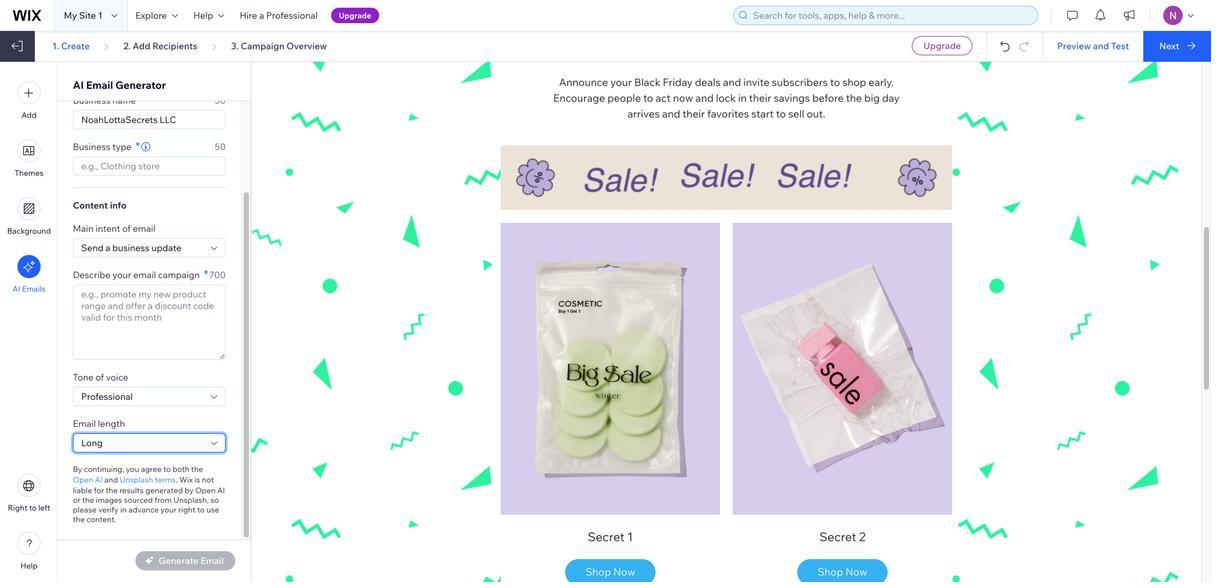 Task type: describe. For each thing, give the bounding box(es) containing it.
the down or
[[73, 515, 85, 525]]

a
[[259, 10, 264, 21]]

hire a professional
[[240, 10, 318, 21]]

start
[[751, 107, 774, 120]]

by
[[185, 486, 194, 496]]

business type *
[[73, 139, 140, 153]]

info
[[110, 200, 127, 211]]

0 vertical spatial upgrade
[[339, 11, 371, 20]]

3. campaign overview link
[[231, 40, 327, 52]]

ai inside by continuing, you agree to both the open ai and unsplash terms
[[95, 476, 103, 485]]

0 horizontal spatial of
[[96, 372, 104, 383]]

tone of voice
[[73, 372, 128, 383]]

generated
[[145, 486, 183, 496]]

favorites
[[707, 107, 749, 120]]

you
[[126, 465, 139, 475]]

2.
[[123, 40, 131, 52]]

background button
[[7, 197, 51, 236]]

right to left button
[[8, 475, 50, 513]]

wix
[[179, 476, 193, 485]]

sell
[[788, 107, 804, 120]]

now for 2
[[845, 566, 867, 579]]

email length
[[73, 418, 125, 430]]

business for business name *
[[73, 95, 110, 106]]

now
[[673, 92, 693, 105]]

by
[[73, 465, 82, 475]]

0 vertical spatial upgrade button
[[331, 8, 379, 23]]

verify
[[98, 506, 118, 515]]

right
[[8, 504, 27, 513]]

next
[[1159, 40, 1179, 52]]

ai emails
[[13, 284, 45, 294]]

0 vertical spatial email
[[86, 79, 113, 92]]

open ai link
[[73, 475, 103, 486]]

ai inside 'button'
[[13, 284, 20, 294]]

1 vertical spatial email
[[73, 418, 96, 430]]

700
[[209, 270, 226, 281]]

length
[[98, 418, 125, 430]]

savings
[[774, 92, 810, 105]]

background
[[7, 226, 51, 236]]

intent
[[96, 223, 120, 234]]

create
[[61, 40, 90, 52]]

content
[[73, 200, 108, 211]]

in inside announce your black friday deals and invite subscribers to shop early. encourage people to act now and lock in their savings before the big day arrives and their favorites start to sell out.
[[738, 92, 747, 105]]

left
[[38, 504, 50, 513]]

my site 1
[[64, 10, 102, 21]]

to inside button
[[29, 504, 37, 513]]

unsplash
[[120, 476, 153, 485]]

announce your black friday deals and invite subscribers to shop early. encourage people to act now and lock in their savings before the big day arrives and their favorites start to sell out.
[[553, 76, 902, 120]]

shop for secret 2
[[818, 566, 843, 579]]

right
[[178, 506, 196, 515]]

30
[[215, 95, 226, 106]]

announce
[[559, 76, 608, 89]]

. wix is not liable for the results generated by open ai or the images sourced from unsplash, so please verify in advance your right to use the content.
[[73, 476, 225, 525]]

terms
[[155, 476, 176, 485]]

content info
[[73, 200, 127, 211]]

from
[[155, 496, 172, 506]]

describe your email campaign * 700
[[73, 267, 226, 282]]

0 vertical spatial 1
[[98, 10, 102, 21]]

right to left
[[8, 504, 50, 513]]

1. create link
[[52, 40, 90, 52]]

50
[[215, 141, 226, 153]]

describe
[[73, 270, 110, 281]]

preview
[[1057, 40, 1091, 52]]

ai inside . wix is not liable for the results generated by open ai or the images sourced from unsplash, so please verify in advance your right to use the content.
[[217, 486, 225, 496]]

preview and test
[[1057, 40, 1129, 52]]

overview
[[286, 40, 327, 52]]

add inside "button"
[[22, 110, 37, 120]]

3.
[[231, 40, 239, 52]]

images
[[96, 496, 122, 506]]

emails
[[22, 284, 45, 294]]

0 vertical spatial help
[[193, 10, 213, 21]]

liable
[[73, 486, 92, 496]]

the inside announce your black friday deals and invite subscribers to shop early. encourage people to act now and lock in their savings before the big day arrives and their favorites start to sell out.
[[846, 92, 862, 105]]

email inside describe your email campaign * 700
[[133, 270, 156, 281]]

shop
[[842, 76, 866, 89]]

continuing,
[[84, 465, 124, 475]]

both
[[173, 465, 189, 475]]

0 horizontal spatial help button
[[17, 533, 41, 571]]

test
[[1111, 40, 1129, 52]]

now for 1
[[613, 566, 635, 579]]

or
[[73, 496, 80, 506]]

to up "before"
[[830, 76, 840, 89]]

agree
[[141, 465, 162, 475]]

explore
[[135, 10, 167, 21]]

0 horizontal spatial help
[[20, 562, 38, 571]]

secret 1
[[588, 530, 633, 545]]

my
[[64, 10, 77, 21]]

hire a professional link
[[232, 0, 325, 31]]

friday
[[663, 76, 693, 89]]

0 vertical spatial help button
[[186, 0, 232, 31]]

1 vertical spatial their
[[683, 107, 705, 120]]

voice
[[106, 372, 128, 383]]

secret for secret 2
[[819, 530, 856, 545]]

recipients
[[152, 40, 197, 52]]

people
[[607, 92, 641, 105]]

unsplash terms link
[[120, 475, 176, 486]]

your for *
[[112, 270, 131, 281]]

ai emails button
[[13, 255, 45, 294]]

open inside . wix is not liable for the results generated by open ai or the images sourced from unsplash, so please verify in advance your right to use the content.
[[195, 486, 216, 496]]

shop now link for 1
[[566, 560, 655, 583]]

campaign
[[158, 270, 200, 281]]

please
[[73, 506, 97, 515]]

.
[[176, 476, 178, 485]]



Task type: locate. For each thing, give the bounding box(es) containing it.
so
[[210, 496, 219, 506]]

1 horizontal spatial open
[[195, 486, 216, 496]]

1 horizontal spatial shop now link
[[798, 560, 887, 583]]

your up people
[[610, 76, 632, 89]]

2
[[859, 530, 866, 545]]

1 vertical spatial email
[[133, 270, 156, 281]]

of right tone
[[96, 372, 104, 383]]

help button down right to left at the left
[[17, 533, 41, 571]]

their down now
[[683, 107, 705, 120]]

shop down secret 2
[[818, 566, 843, 579]]

0 vertical spatial their
[[749, 92, 771, 105]]

1 vertical spatial 1
[[627, 530, 633, 545]]

secret 2
[[819, 530, 866, 545]]

shop now for 2
[[818, 566, 867, 579]]

shop now link
[[566, 560, 655, 583], [798, 560, 887, 583]]

use
[[206, 506, 219, 515]]

in
[[738, 92, 747, 105], [120, 506, 127, 515]]

1 horizontal spatial your
[[160, 506, 177, 515]]

Search for tools, apps, help & more... field
[[749, 6, 1034, 25]]

subscribers
[[772, 76, 828, 89]]

and left test
[[1093, 40, 1109, 52]]

1 vertical spatial upgrade button
[[912, 36, 972, 55]]

business left type
[[73, 141, 110, 153]]

1 horizontal spatial help button
[[186, 0, 232, 31]]

0 horizontal spatial 1
[[98, 10, 102, 21]]

help button left hire
[[186, 0, 232, 31]]

Describe your email campaign text field
[[74, 286, 225, 360]]

shop
[[585, 566, 611, 579], [818, 566, 843, 579]]

2 vertical spatial *
[[204, 267, 208, 282]]

encourage
[[553, 92, 605, 105]]

upgrade button right professional
[[331, 8, 379, 23]]

email
[[133, 223, 155, 234], [133, 270, 156, 281]]

the inside by continuing, you agree to both the open ai and unsplash terms
[[191, 465, 203, 475]]

to inside . wix is not liable for the results generated by open ai or the images sourced from unsplash, so please verify in advance your right to use the content.
[[197, 506, 205, 515]]

is
[[194, 476, 200, 485]]

to inside by continuing, you agree to both the open ai and unsplash terms
[[163, 465, 171, 475]]

for
[[94, 486, 104, 496]]

secret for secret 1
[[588, 530, 625, 545]]

help button
[[186, 0, 232, 31], [17, 533, 41, 571]]

business down ai email generator
[[73, 95, 110, 106]]

1 horizontal spatial add
[[133, 40, 150, 52]]

2 secret from the left
[[819, 530, 856, 545]]

main intent of email
[[73, 223, 155, 234]]

shop down secret 1 at the bottom of the page
[[585, 566, 611, 579]]

None field
[[77, 239, 207, 257], [77, 388, 207, 406], [77, 435, 207, 453], [77, 239, 207, 257], [77, 388, 207, 406], [77, 435, 207, 453]]

shop now link down secret 2
[[798, 560, 887, 583]]

0 horizontal spatial shop now
[[585, 566, 635, 579]]

1. create
[[52, 40, 90, 52]]

0 vertical spatial add
[[133, 40, 150, 52]]

and inside by continuing, you agree to both the open ai and unsplash terms
[[104, 476, 118, 485]]

open down not
[[195, 486, 216, 496]]

in right lock
[[738, 92, 747, 105]]

0 horizontal spatial upgrade
[[339, 11, 371, 20]]

themes
[[15, 168, 43, 178]]

1 vertical spatial in
[[120, 506, 127, 515]]

ai up for
[[95, 476, 103, 485]]

2 vertical spatial your
[[160, 506, 177, 515]]

1 horizontal spatial now
[[845, 566, 867, 579]]

shop now
[[585, 566, 635, 579], [818, 566, 867, 579]]

0 vertical spatial in
[[738, 92, 747, 105]]

your inside . wix is not liable for the results generated by open ai or the images sourced from unsplash, so please verify in advance your right to use the content.
[[160, 506, 177, 515]]

3. campaign overview
[[231, 40, 327, 52]]

to left left
[[29, 504, 37, 513]]

1 horizontal spatial in
[[738, 92, 747, 105]]

1 vertical spatial of
[[96, 372, 104, 383]]

help down right to left at the left
[[20, 562, 38, 571]]

act
[[656, 92, 671, 105]]

1 business from the top
[[73, 95, 110, 106]]

deals
[[695, 76, 721, 89]]

1.
[[52, 40, 59, 52]]

1 vertical spatial help
[[20, 562, 38, 571]]

1 vertical spatial business
[[73, 141, 110, 153]]

1 horizontal spatial upgrade button
[[912, 36, 972, 55]]

to left use
[[197, 506, 205, 515]]

1 horizontal spatial help
[[193, 10, 213, 21]]

content.
[[87, 515, 116, 525]]

the up is
[[191, 465, 203, 475]]

email up business name *
[[86, 79, 113, 92]]

their up start on the top right
[[749, 92, 771, 105]]

upgrade down 'search for tools, apps, help & more...' field
[[924, 40, 961, 51]]

in right 'verify'
[[120, 506, 127, 515]]

* left 700
[[204, 267, 208, 282]]

1 horizontal spatial shop now
[[818, 566, 867, 579]]

0 horizontal spatial their
[[683, 107, 705, 120]]

to left sell
[[776, 107, 786, 120]]

now down secret 1 at the bottom of the page
[[613, 566, 635, 579]]

add right 2. on the top left
[[133, 40, 150, 52]]

the down shop
[[846, 92, 862, 105]]

your right describe
[[112, 270, 131, 281]]

Business type field
[[77, 157, 221, 175]]

2. add recipients
[[123, 40, 197, 52]]

in inside . wix is not liable for the results generated by open ai or the images sourced from unsplash, so please verify in advance your right to use the content.
[[120, 506, 127, 515]]

1 vertical spatial your
[[112, 270, 131, 281]]

1 now from the left
[[613, 566, 635, 579]]

1 horizontal spatial 1
[[627, 530, 633, 545]]

* down generator
[[140, 93, 144, 107]]

professional
[[266, 10, 318, 21]]

1 horizontal spatial shop
[[818, 566, 843, 579]]

business inside business type *
[[73, 141, 110, 153]]

* for business type *
[[135, 139, 140, 153]]

upgrade button down 'search for tools, apps, help & more...' field
[[912, 36, 972, 55]]

ai left emails
[[13, 284, 20, 294]]

themes button
[[15, 139, 43, 178]]

your for deals
[[610, 76, 632, 89]]

arrives
[[627, 107, 660, 120]]

upgrade
[[339, 11, 371, 20], [924, 40, 961, 51]]

and
[[1093, 40, 1109, 52], [723, 76, 741, 89], [695, 92, 714, 105], [662, 107, 680, 120], [104, 476, 118, 485]]

shop now link for 2
[[798, 560, 887, 583]]

upgrade right professional
[[339, 11, 371, 20]]

shop now link down secret 1 at the bottom of the page
[[566, 560, 655, 583]]

ai
[[73, 79, 84, 92], [13, 284, 20, 294], [95, 476, 103, 485], [217, 486, 225, 496]]

by continuing, you agree to both the open ai and unsplash terms
[[73, 465, 203, 485]]

their
[[749, 92, 771, 105], [683, 107, 705, 120]]

your left right
[[160, 506, 177, 515]]

0 horizontal spatial upgrade button
[[331, 8, 379, 23]]

upgrade button
[[331, 8, 379, 23], [912, 36, 972, 55]]

0 horizontal spatial now
[[613, 566, 635, 579]]

1 vertical spatial help button
[[17, 533, 41, 571]]

ai email generator
[[73, 79, 166, 92]]

help up recipients
[[193, 10, 213, 21]]

0 horizontal spatial in
[[120, 506, 127, 515]]

business inside business name *
[[73, 95, 110, 106]]

shop now down secret 2
[[818, 566, 867, 579]]

open up liable
[[73, 476, 93, 485]]

your
[[610, 76, 632, 89], [112, 270, 131, 281], [160, 506, 177, 515]]

open
[[73, 476, 93, 485], [195, 486, 216, 496]]

early.
[[869, 76, 894, 89]]

1 horizontal spatial their
[[749, 92, 771, 105]]

site
[[79, 10, 96, 21]]

advance
[[128, 506, 159, 515]]

add up themes "button"
[[22, 110, 37, 120]]

1 horizontal spatial of
[[122, 223, 131, 234]]

and up lock
[[723, 76, 741, 89]]

out.
[[807, 107, 825, 120]]

1 horizontal spatial secret
[[819, 530, 856, 545]]

0 vertical spatial your
[[610, 76, 632, 89]]

1 shop now link from the left
[[566, 560, 655, 583]]

shop for secret 1
[[585, 566, 611, 579]]

ai up use
[[217, 486, 225, 496]]

generator
[[115, 79, 166, 92]]

the right or
[[82, 496, 94, 506]]

0 horizontal spatial open
[[73, 476, 93, 485]]

2 business from the top
[[73, 141, 110, 153]]

1 vertical spatial open
[[195, 486, 216, 496]]

campaign
[[241, 40, 284, 52]]

type
[[112, 141, 132, 153]]

now
[[613, 566, 635, 579], [845, 566, 867, 579]]

ai up business name *
[[73, 79, 84, 92]]

email left campaign
[[133, 270, 156, 281]]

shop now down secret 1 at the bottom of the page
[[585, 566, 635, 579]]

2 now from the left
[[845, 566, 867, 579]]

1 horizontal spatial upgrade
[[924, 40, 961, 51]]

2 horizontal spatial your
[[610, 76, 632, 89]]

add button
[[17, 81, 41, 120]]

0 horizontal spatial add
[[22, 110, 37, 120]]

of
[[122, 223, 131, 234], [96, 372, 104, 383]]

* for business name *
[[140, 93, 144, 107]]

* right type
[[135, 139, 140, 153]]

Business name field
[[77, 111, 221, 129]]

0 horizontal spatial your
[[112, 270, 131, 281]]

email left the length
[[73, 418, 96, 430]]

before
[[812, 92, 844, 105]]

shop now for 1
[[585, 566, 635, 579]]

day
[[882, 92, 900, 105]]

sourced
[[124, 496, 153, 506]]

1 vertical spatial add
[[22, 110, 37, 120]]

0 vertical spatial *
[[140, 93, 144, 107]]

to
[[830, 76, 840, 89], [643, 92, 653, 105], [776, 107, 786, 120], [163, 465, 171, 475], [29, 504, 37, 513], [197, 506, 205, 515]]

1 vertical spatial upgrade
[[924, 40, 961, 51]]

your inside announce your black friday deals and invite subscribers to shop early. encourage people to act now and lock in their savings before the big day arrives and their favorites start to sell out.
[[610, 76, 632, 89]]

1 shop now from the left
[[585, 566, 635, 579]]

0 vertical spatial business
[[73, 95, 110, 106]]

0 vertical spatial email
[[133, 223, 155, 234]]

2 shop now from the left
[[818, 566, 867, 579]]

main
[[73, 223, 93, 234]]

tone
[[73, 372, 94, 383]]

of right intent
[[122, 223, 131, 234]]

0 horizontal spatial shop now link
[[566, 560, 655, 583]]

1 shop from the left
[[585, 566, 611, 579]]

the right for
[[106, 486, 118, 496]]

and down deals
[[695, 92, 714, 105]]

results
[[119, 486, 144, 496]]

to up 'terms'
[[163, 465, 171, 475]]

0 horizontal spatial shop
[[585, 566, 611, 579]]

1 vertical spatial *
[[135, 139, 140, 153]]

0 vertical spatial open
[[73, 476, 93, 485]]

0 horizontal spatial secret
[[588, 530, 625, 545]]

open inside by continuing, you agree to both the open ai and unsplash terms
[[73, 476, 93, 485]]

and down 'act'
[[662, 107, 680, 120]]

business for business type *
[[73, 141, 110, 153]]

name
[[112, 95, 136, 106]]

black
[[634, 76, 660, 89]]

2 shop from the left
[[818, 566, 843, 579]]

your inside describe your email campaign * 700
[[112, 270, 131, 281]]

now down 2 on the right of the page
[[845, 566, 867, 579]]

next button
[[1143, 31, 1211, 62]]

2 shop now link from the left
[[798, 560, 887, 583]]

1 secret from the left
[[588, 530, 625, 545]]

to left 'act'
[[643, 92, 653, 105]]

invite
[[743, 76, 769, 89]]

0 vertical spatial of
[[122, 223, 131, 234]]

*
[[140, 93, 144, 107], [135, 139, 140, 153], [204, 267, 208, 282]]

email right intent
[[133, 223, 155, 234]]

and down continuing, on the left of the page
[[104, 476, 118, 485]]



Task type: vqa. For each thing, say whether or not it's contained in the screenshot.
Settings
no



